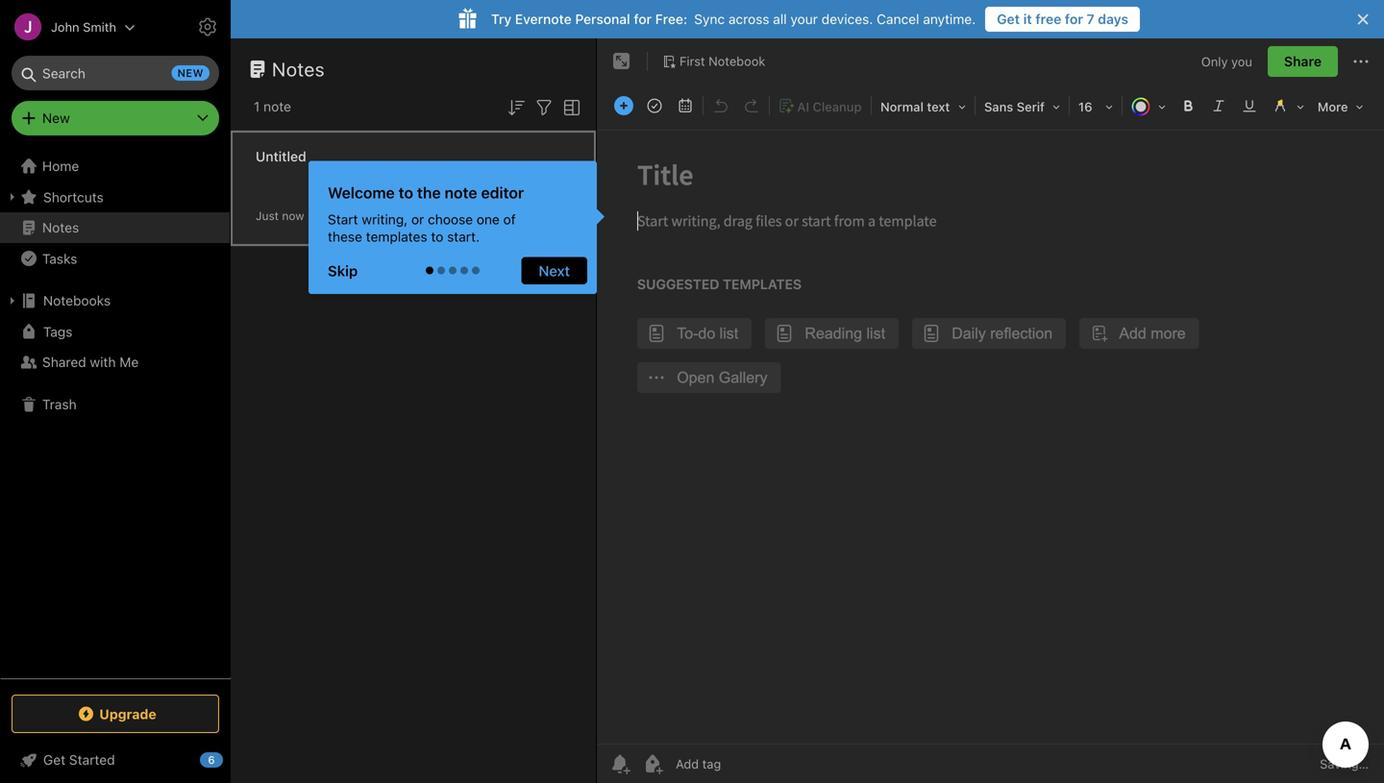 Task type: vqa. For each thing, say whether or not it's contained in the screenshot.
Upgrade popup button at bottom left
yes



Task type: describe. For each thing, give the bounding box(es) containing it.
of
[[503, 211, 516, 227]]

me
[[119, 354, 139, 370]]

1 horizontal spatial to
[[431, 229, 443, 245]]

click to collapse image
[[223, 748, 238, 771]]

next
[[539, 262, 570, 279]]

tree containing home
[[0, 151, 231, 678]]

Heading level field
[[874, 92, 973, 120]]

just
[[256, 209, 279, 223]]

text
[[927, 99, 950, 114]]

trash link
[[0, 389, 230, 420]]

normal
[[881, 99, 924, 114]]

first notebook
[[680, 54, 765, 68]]

for for free:
[[634, 11, 652, 27]]

Note Editor text field
[[597, 131, 1384, 744]]

these
[[328, 229, 362, 245]]

More field
[[1311, 92, 1370, 120]]

0 vertical spatial notes
[[272, 58, 325, 80]]

shortcuts
[[43, 189, 104, 205]]

serif
[[1017, 99, 1045, 114]]

share
[[1284, 53, 1322, 69]]

your
[[791, 11, 818, 27]]

get it free for 7 days button
[[985, 7, 1140, 32]]

editor
[[481, 184, 524, 202]]

across
[[729, 11, 769, 27]]

0 vertical spatial to
[[399, 184, 413, 202]]

home link
[[0, 151, 231, 182]]

home
[[42, 158, 79, 174]]

saving…
[[1320, 757, 1369, 771]]

the
[[417, 184, 441, 202]]

0 horizontal spatial notes
[[42, 220, 79, 236]]

only
[[1201, 54, 1228, 68]]

notes link
[[0, 212, 230, 243]]

you
[[1231, 54, 1252, 68]]

add tag image
[[641, 753, 664, 776]]

shared with me link
[[0, 347, 230, 378]]

welcome
[[328, 184, 395, 202]]

shared with me
[[42, 354, 139, 370]]

now
[[282, 209, 304, 223]]

sans serif
[[984, 99, 1045, 114]]

start.
[[447, 229, 480, 245]]

next button
[[521, 257, 587, 285]]

Insert field
[[609, 92, 638, 119]]

tasks
[[42, 251, 77, 267]]

templates
[[366, 229, 427, 245]]

calendar event image
[[672, 92, 699, 119]]

shared
[[42, 354, 86, 370]]

days
[[1098, 11, 1129, 27]]

skip
[[328, 262, 358, 279]]

expand note image
[[610, 50, 633, 73]]

1
[[254, 99, 260, 114]]

all
[[773, 11, 787, 27]]

skip button
[[318, 257, 375, 285]]

first
[[680, 54, 705, 68]]

cancel
[[877, 11, 919, 27]]

16
[[1078, 99, 1093, 114]]

7
[[1087, 11, 1095, 27]]



Task type: locate. For each thing, give the bounding box(es) containing it.
1 for from the left
[[634, 11, 652, 27]]

note
[[264, 99, 291, 114], [445, 184, 477, 202]]

trash
[[42, 397, 77, 412]]

notes up the tasks
[[42, 220, 79, 236]]

new
[[42, 110, 70, 126]]

for left 7
[[1065, 11, 1083, 27]]

to
[[399, 184, 413, 202], [431, 229, 443, 245]]

upgrade
[[99, 706, 156, 722]]

expand notebooks image
[[5, 293, 20, 309]]

tags
[[43, 324, 73, 340]]

note inside welcome to the note editor start writing, or choose one of these templates to start.
[[445, 184, 477, 202]]

Font family field
[[978, 92, 1067, 120]]

2 for from the left
[[1065, 11, 1083, 27]]

for inside get it free for 7 days button
[[1065, 11, 1083, 27]]

1 vertical spatial to
[[431, 229, 443, 245]]

try
[[491, 11, 512, 27]]

1 note
[[254, 99, 291, 114]]

start
[[328, 211, 358, 227]]

note window element
[[597, 38, 1384, 783]]

evernote
[[515, 11, 572, 27]]

Add tag field
[[674, 756, 818, 772]]

tags button
[[0, 316, 230, 347]]

new button
[[12, 101, 219, 136]]

one
[[477, 211, 500, 227]]

tree
[[0, 151, 231, 678]]

underline image
[[1236, 92, 1263, 119]]

notebooks link
[[0, 286, 230, 316]]

free
[[1036, 11, 1062, 27]]

for left the free:
[[634, 11, 652, 27]]

welcome to the note editor start writing, or choose one of these templates to start.
[[328, 184, 524, 245]]

task image
[[641, 92, 668, 119]]

notebook
[[709, 54, 765, 68]]

tasks button
[[0, 243, 230, 274]]

notes up 1 note at the left top of page
[[272, 58, 325, 80]]

try evernote personal for free: sync across all your devices. cancel anytime.
[[491, 11, 976, 27]]

note right 1 at the top of page
[[264, 99, 291, 114]]

for
[[634, 11, 652, 27], [1065, 11, 1083, 27]]

to down choose
[[431, 229, 443, 245]]

sans
[[984, 99, 1013, 114]]

note up choose
[[445, 184, 477, 202]]

or
[[411, 211, 424, 227]]

personal
[[575, 11, 630, 27]]

notebooks
[[43, 293, 111, 309]]

add a reminder image
[[608, 753, 632, 776]]

choose
[[428, 211, 473, 227]]

1 horizontal spatial notes
[[272, 58, 325, 80]]

for for 7
[[1065, 11, 1083, 27]]

None search field
[[25, 56, 206, 90]]

only you
[[1201, 54, 1252, 68]]

free:
[[655, 11, 687, 27]]

0 horizontal spatial to
[[399, 184, 413, 202]]

Font size field
[[1072, 92, 1120, 120]]

get it free for 7 days
[[997, 11, 1129, 27]]

upgrade button
[[12, 695, 219, 733]]

more
[[1318, 99, 1348, 114]]

0 horizontal spatial for
[[634, 11, 652, 27]]

anytime.
[[923, 11, 976, 27]]

0 horizontal spatial note
[[264, 99, 291, 114]]

0 vertical spatial note
[[264, 99, 291, 114]]

italic image
[[1205, 92, 1232, 119]]

1 vertical spatial notes
[[42, 220, 79, 236]]

Highlight field
[[1265, 92, 1311, 120]]

Search text field
[[25, 56, 206, 90]]

just now
[[256, 209, 304, 223]]

share button
[[1268, 46, 1338, 77]]

shortcuts button
[[0, 182, 230, 212]]

Font color field
[[1125, 92, 1173, 120]]

1 horizontal spatial for
[[1065, 11, 1083, 27]]

get
[[997, 11, 1020, 27]]

writing,
[[362, 211, 408, 227]]

1 horizontal spatial note
[[445, 184, 477, 202]]

to left the
[[399, 184, 413, 202]]

with
[[90, 354, 116, 370]]

untitled
[[256, 149, 306, 164]]

first notebook button
[[656, 48, 772, 75]]

normal text
[[881, 99, 950, 114]]

1 vertical spatial note
[[445, 184, 477, 202]]

sync
[[694, 11, 725, 27]]

bold image
[[1175, 92, 1202, 119]]

it
[[1023, 11, 1032, 27]]

notes
[[272, 58, 325, 80], [42, 220, 79, 236]]

devices.
[[822, 11, 873, 27]]

settings image
[[196, 15, 219, 38]]



